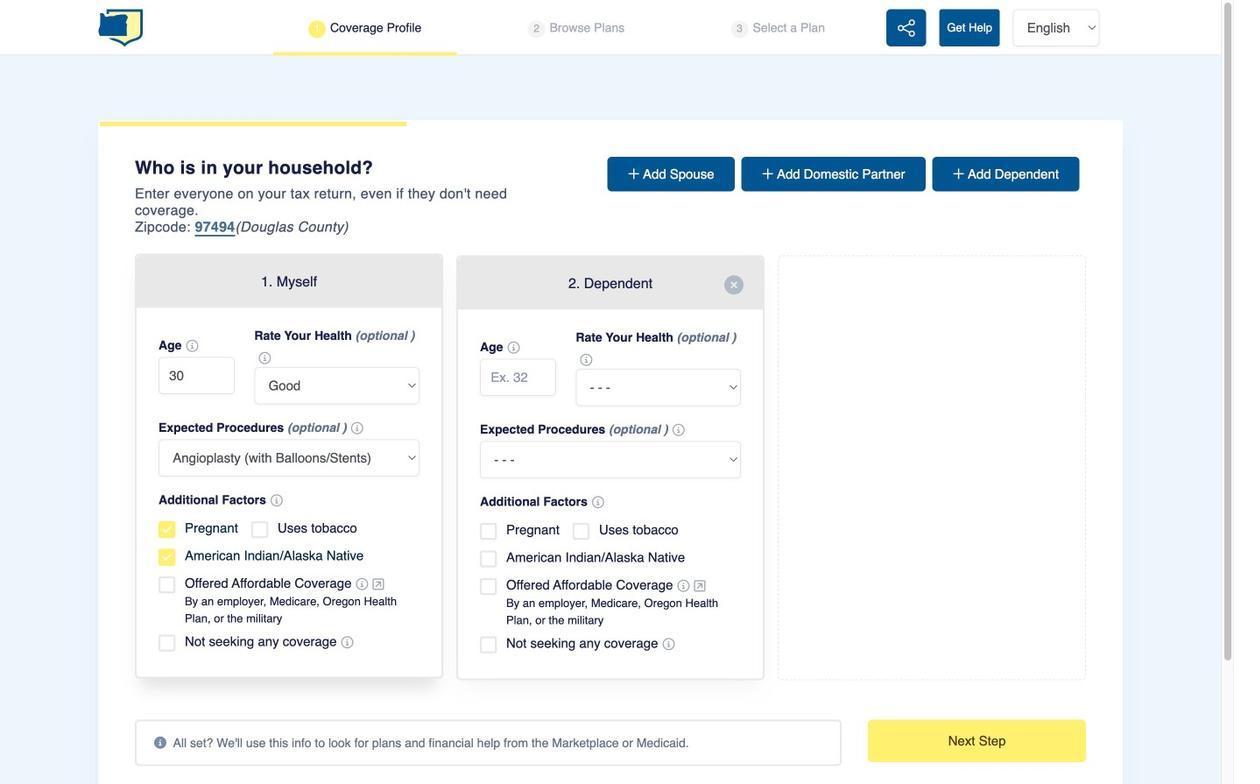 Task type: locate. For each thing, give the bounding box(es) containing it.
plus image
[[629, 167, 643, 181]]

1 horizontal spatial plus image
[[954, 167, 968, 181]]

info circle image
[[186, 340, 198, 352], [351, 422, 363, 435], [673, 424, 685, 436], [271, 495, 283, 507], [678, 580, 690, 592], [341, 637, 354, 649], [154, 737, 173, 749]]

info circle image
[[508, 342, 520, 354], [259, 352, 271, 365], [580, 354, 593, 366], [592, 496, 605, 509], [356, 578, 368, 591]]

share image
[[898, 19, 916, 38]]

external link square image
[[694, 580, 706, 593]]

0 horizontal spatial plus image
[[763, 167, 777, 181]]

times circle image
[[725, 275, 744, 295]]

2 plus image from the left
[[954, 167, 968, 181]]

1 plus image from the left
[[763, 167, 777, 181]]

plus image
[[763, 167, 777, 181], [954, 167, 968, 181]]

Ex. 32 text field
[[480, 359, 556, 396]]



Task type: describe. For each thing, give the bounding box(es) containing it.
external link square image
[[373, 578, 384, 591]]

state logo image
[[98, 8, 143, 48]]

Ex. 32 text field
[[159, 357, 235, 394]]



